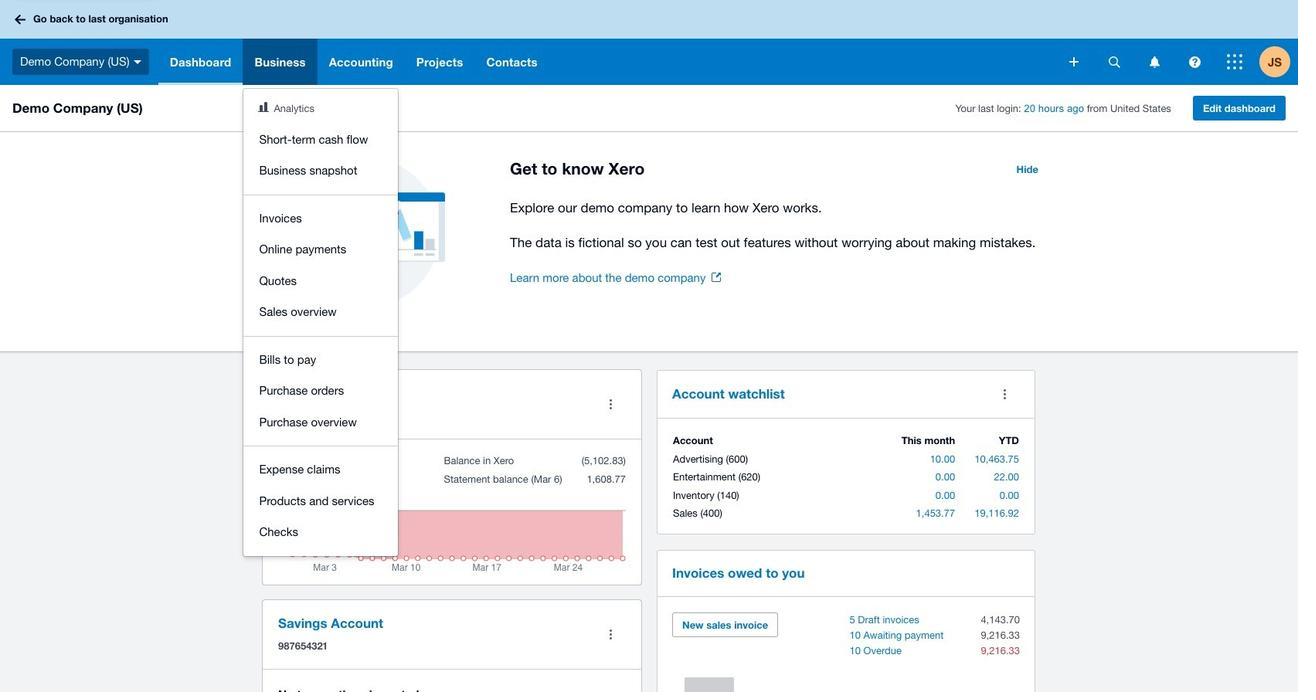 Task type: locate. For each thing, give the bounding box(es) containing it.
svg image
[[15, 14, 25, 24], [1108, 56, 1120, 68], [1149, 56, 1159, 68], [1189, 56, 1200, 68], [1069, 57, 1079, 66], [133, 60, 141, 64]]

banner
[[0, 0, 1298, 556]]

list box
[[244, 89, 398, 556]]

group
[[244, 89, 398, 556]]

manage menu toggle image
[[595, 389, 626, 420]]

intro banner body element
[[510, 197, 1048, 253]]

header chart image
[[258, 102, 269, 112]]



Task type: vqa. For each thing, say whether or not it's contained in the screenshot.
Accounts WatchList options icon
no



Task type: describe. For each thing, give the bounding box(es) containing it.
manage menu toggle image
[[595, 619, 626, 650]]

svg image
[[1227, 54, 1242, 70]]



